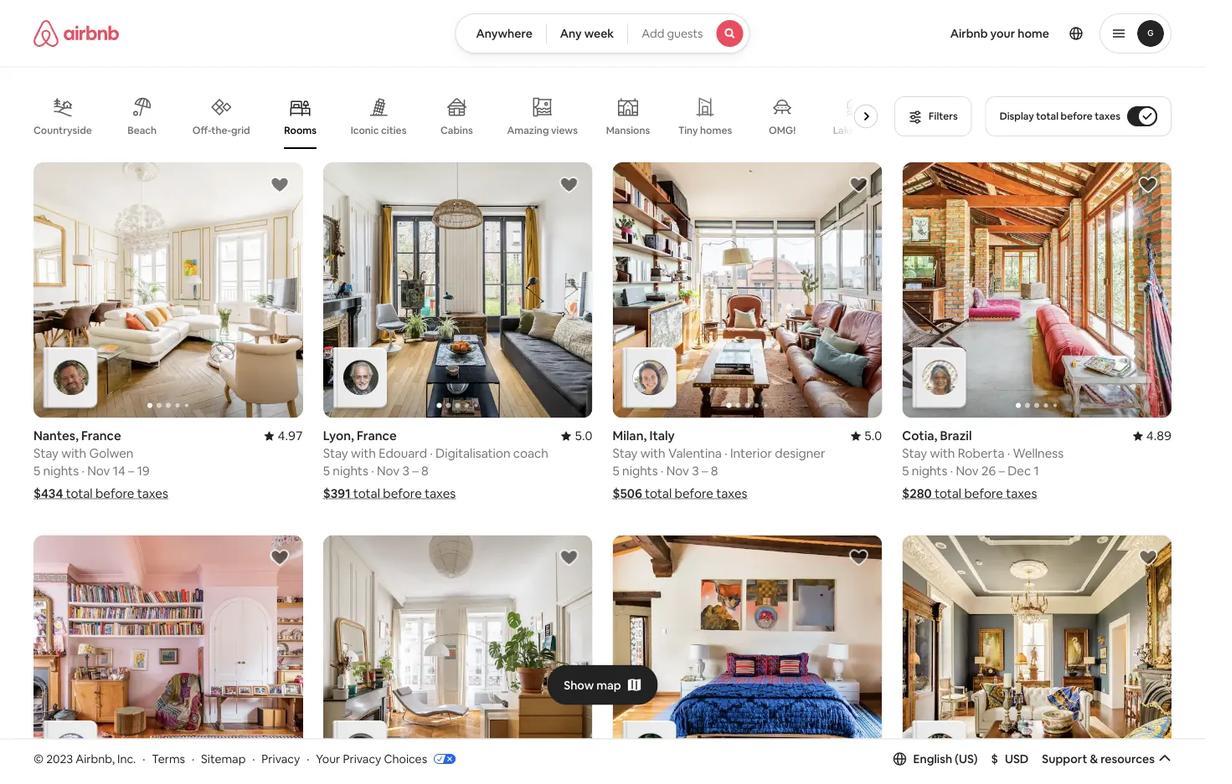 Task type: locate. For each thing, give the bounding box(es) containing it.
1 horizontal spatial 5.0
[[864, 428, 882, 444]]

1 horizontal spatial 8
[[711, 463, 718, 480]]

sitemap link
[[201, 752, 246, 767]]

with down nantes,
[[61, 446, 86, 462]]

nov inside lyon, france stay with edouard · digitalisation coach 5 nights · nov 3 – 8 $391 total before taxes
[[377, 463, 400, 480]]

before down 14
[[95, 486, 134, 502]]

display total before taxes
[[1000, 110, 1121, 123]]

4 – from the left
[[999, 463, 1005, 480]]

$
[[991, 752, 998, 767]]

1 nights from the left
[[43, 463, 79, 480]]

2 – from the left
[[412, 463, 419, 480]]

support & resources
[[1042, 752, 1155, 767]]

3 5 from the left
[[613, 463, 620, 480]]

3 nov from the left
[[666, 463, 689, 480]]

france inside nantes, france stay with golwen 5 nights · nov 14 – 19 $434 total before taxes
[[81, 428, 121, 444]]

nights up the $391
[[333, 463, 368, 480]]

with inside nantes, france stay with golwen 5 nights · nov 14 – 19 $434 total before taxes
[[61, 446, 86, 462]]

nov inside nantes, france stay with golwen 5 nights · nov 14 – 19 $434 total before taxes
[[87, 463, 110, 480]]

0 horizontal spatial 5.0
[[575, 428, 593, 444]]

nov
[[87, 463, 110, 480], [377, 463, 400, 480], [666, 463, 689, 480], [956, 463, 979, 480]]

2 with from the left
[[351, 446, 376, 462]]

before down valentina
[[675, 486, 714, 502]]

4.97
[[278, 428, 303, 444]]

5 inside cotia, brazil stay with roberta · wellness 5 nights · nov 26 – dec 1 $280 total before taxes
[[902, 463, 909, 480]]

4 nov from the left
[[956, 463, 979, 480]]

off-
[[192, 124, 211, 137]]

stay inside nantes, france stay with golwen 5 nights · nov 14 – 19 $434 total before taxes
[[34, 446, 59, 462]]

brazil
[[940, 428, 972, 444]]

total inside button
[[1036, 110, 1059, 123]]

nights up $280
[[912, 463, 948, 480]]

total right the $391
[[353, 486, 380, 502]]

before inside cotia, brazil stay with roberta · wellness 5 nights · nov 26 – dec 1 $280 total before taxes
[[964, 486, 1003, 502]]

– down valentina
[[702, 463, 708, 480]]

– inside cotia, brazil stay with roberta · wellness 5 nights · nov 26 – dec 1 $280 total before taxes
[[999, 463, 1005, 480]]

with inside lyon, france stay with edouard · digitalisation coach 5 nights · nov 3 – 8 $391 total before taxes
[[351, 446, 376, 462]]

1 horizontal spatial privacy
[[343, 752, 381, 767]]

– right 26
[[999, 463, 1005, 480]]

1 horizontal spatial france
[[357, 428, 397, 444]]

3 – from the left
[[702, 463, 708, 480]]

1
[[1034, 463, 1039, 480]]

$391
[[323, 486, 351, 502]]

19
[[137, 463, 150, 480]]

nov inside milan, italy stay with valentina · interior designer 5 nights · nov 3 – 8 $506 total before taxes
[[666, 463, 689, 480]]

taxes
[[1095, 110, 1121, 123], [137, 486, 168, 502], [425, 486, 456, 502], [716, 486, 747, 502], [1006, 486, 1037, 502]]

4.89
[[1146, 428, 1172, 444]]

5.0 left cotia,
[[864, 428, 882, 444]]

nights inside lyon, france stay with edouard · digitalisation coach 5 nights · nov 3 – 8 $391 total before taxes
[[333, 463, 368, 480]]

5 inside lyon, france stay with edouard · digitalisation coach 5 nights · nov 3 – 8 $391 total before taxes
[[323, 463, 330, 480]]

taxes inside cotia, brazil stay with roberta · wellness 5 nights · nov 26 – dec 1 $280 total before taxes
[[1006, 486, 1037, 502]]

2 3 from the left
[[692, 463, 699, 480]]

3 inside milan, italy stay with valentina · interior designer 5 nights · nov 3 – 8 $506 total before taxes
[[692, 463, 699, 480]]

2 stay from the left
[[323, 446, 348, 462]]

5 inside nantes, france stay with golwen 5 nights · nov 14 – 19 $434 total before taxes
[[34, 463, 40, 480]]

stay inside milan, italy stay with valentina · interior designer 5 nights · nov 3 – 8 $506 total before taxes
[[613, 446, 638, 462]]

0 horizontal spatial privacy
[[262, 752, 300, 767]]

0 horizontal spatial 3
[[402, 463, 409, 480]]

5 up $280
[[902, 463, 909, 480]]

resources
[[1101, 752, 1155, 767]]

privacy
[[262, 752, 300, 767], [343, 752, 381, 767]]

3 with from the left
[[640, 446, 666, 462]]

taxes inside milan, italy stay with valentina · interior designer 5 nights · nov 3 – 8 $506 total before taxes
[[716, 486, 747, 502]]

group
[[34, 84, 885, 149], [34, 162, 303, 418], [323, 162, 593, 418], [613, 162, 882, 418], [902, 162, 1172, 418], [34, 536, 303, 780], [323, 536, 593, 780], [613, 536, 882, 780], [902, 536, 1172, 780]]

–
[[128, 463, 134, 480], [412, 463, 419, 480], [702, 463, 708, 480], [999, 463, 1005, 480]]

4 stay from the left
[[902, 446, 927, 462]]

terms link
[[152, 752, 185, 767]]

© 2023 airbnb, inc. ·
[[34, 752, 145, 767]]

1 horizontal spatial 3
[[692, 463, 699, 480]]

views
[[551, 124, 578, 137]]

1 nov from the left
[[87, 463, 110, 480]]

stay inside lyon, france stay with edouard · digitalisation coach 5 nights · nov 3 – 8 $391 total before taxes
[[323, 446, 348, 462]]

4 nights from the left
[[912, 463, 948, 480]]

1 stay from the left
[[34, 446, 59, 462]]

3 inside lyon, france stay with edouard · digitalisation coach 5 nights · nov 3 – 8 $391 total before taxes
[[402, 463, 409, 480]]

5.0 out of 5 average rating image
[[561, 428, 593, 444]]

·
[[430, 446, 433, 462], [725, 446, 728, 462], [1007, 446, 1010, 462], [82, 463, 84, 480], [371, 463, 374, 480], [661, 463, 664, 480], [950, 463, 953, 480], [143, 752, 145, 767], [192, 752, 194, 767], [252, 752, 255, 767], [307, 752, 309, 767]]

privacy right your
[[343, 752, 381, 767]]

0 vertical spatial add to wishlist: lyon, france image
[[559, 175, 579, 195]]

2 nov from the left
[[377, 463, 400, 480]]

with down lyon,
[[351, 446, 376, 462]]

– inside nantes, france stay with golwen 5 nights · nov 14 – 19 $434 total before taxes
[[128, 463, 134, 480]]

iconic cities
[[351, 124, 407, 137]]

nights up $506
[[622, 463, 658, 480]]

nov down edouard
[[377, 463, 400, 480]]

3 down valentina
[[692, 463, 699, 480]]

– down edouard
[[412, 463, 419, 480]]

taxes for lyon, france stay with edouard · digitalisation coach 5 nights · nov 3 – 8 $391 total before taxes
[[425, 486, 456, 502]]

terms · sitemap · privacy ·
[[152, 752, 309, 767]]

roberta
[[958, 446, 1005, 462]]

1 5 from the left
[[34, 463, 40, 480]]

total for lyon, france stay with edouard · digitalisation coach 5 nights · nov 3 – 8 $391 total before taxes
[[353, 486, 380, 502]]

total right $434
[[66, 486, 93, 502]]

with down italy
[[640, 446, 666, 462]]

total right $506
[[645, 486, 672, 502]]

with inside milan, italy stay with valentina · interior designer 5 nights · nov 3 – 8 $506 total before taxes
[[640, 446, 666, 462]]

stay for lyon, france
[[323, 446, 348, 462]]

before inside milan, italy stay with valentina · interior designer 5 nights · nov 3 – 8 $506 total before taxes
[[675, 486, 714, 502]]

5.0
[[575, 428, 593, 444], [864, 428, 882, 444]]

3 nights from the left
[[622, 463, 658, 480]]

8 down valentina
[[711, 463, 718, 480]]

4.97 out of 5 average rating image
[[264, 428, 303, 444]]

with down brazil
[[930, 446, 955, 462]]

support & resources button
[[1042, 752, 1172, 767]]

france up edouard
[[357, 428, 397, 444]]

any
[[560, 26, 582, 41]]

before
[[1061, 110, 1093, 123], [95, 486, 134, 502], [383, 486, 422, 502], [675, 486, 714, 502], [964, 486, 1003, 502]]

8 inside milan, italy stay with valentina · interior designer 5 nights · nov 3 – 8 $506 total before taxes
[[711, 463, 718, 480]]

before down edouard
[[383, 486, 422, 502]]

1 8 from the left
[[421, 463, 429, 480]]

show map
[[564, 678, 621, 693]]

filters button
[[895, 96, 972, 137]]

2 nights from the left
[[333, 463, 368, 480]]

before inside lyon, france stay with edouard · digitalisation coach 5 nights · nov 3 – 8 $391 total before taxes
[[383, 486, 422, 502]]

airbnb your home link
[[940, 16, 1059, 51]]

lyon,
[[323, 428, 354, 444]]

france for golwen
[[81, 428, 121, 444]]

total right display
[[1036, 110, 1059, 123]]

stay down lyon,
[[323, 446, 348, 462]]

2 5 from the left
[[323, 463, 330, 480]]

taxes inside nantes, france stay with golwen 5 nights · nov 14 – 19 $434 total before taxes
[[137, 486, 168, 502]]

total inside milan, italy stay with valentina · interior designer 5 nights · nov 3 – 8 $506 total before taxes
[[645, 486, 672, 502]]

france
[[81, 428, 121, 444], [357, 428, 397, 444]]

total right $280
[[935, 486, 962, 502]]

5.0 left milan,
[[575, 428, 593, 444]]

5 up $434
[[34, 463, 40, 480]]

– left the 19
[[128, 463, 134, 480]]

display total before taxes button
[[986, 96, 1172, 137]]

2 france from the left
[[357, 428, 397, 444]]

nov left 26
[[956, 463, 979, 480]]

5
[[34, 463, 40, 480], [323, 463, 330, 480], [613, 463, 620, 480], [902, 463, 909, 480]]

5 up $506
[[613, 463, 620, 480]]

stay down nantes,
[[34, 446, 59, 462]]

$ usd
[[991, 752, 1029, 767]]

1 vertical spatial add to wishlist: lyon, france image
[[559, 548, 579, 568]]

add guests
[[642, 26, 703, 41]]

edouard
[[379, 446, 427, 462]]

1 france from the left
[[81, 428, 121, 444]]

total
[[1036, 110, 1059, 123], [66, 486, 93, 502], [353, 486, 380, 502], [645, 486, 672, 502], [935, 486, 962, 502]]

stay
[[34, 446, 59, 462], [323, 446, 348, 462], [613, 446, 638, 462], [902, 446, 927, 462]]

golwen
[[89, 446, 134, 462]]

1 5.0 from the left
[[575, 428, 593, 444]]

france inside lyon, france stay with edouard · digitalisation coach 5 nights · nov 3 – 8 $391 total before taxes
[[357, 428, 397, 444]]

france up golwen
[[81, 428, 121, 444]]

1 3 from the left
[[402, 463, 409, 480]]

1 – from the left
[[128, 463, 134, 480]]

3 down edouard
[[402, 463, 409, 480]]

add to wishlist: lyon, france image
[[559, 175, 579, 195], [559, 548, 579, 568]]

3 for stay with edouard
[[402, 463, 409, 480]]

stay down milan,
[[613, 446, 638, 462]]

0 horizontal spatial france
[[81, 428, 121, 444]]

1 with from the left
[[61, 446, 86, 462]]

nights
[[43, 463, 79, 480], [333, 463, 368, 480], [622, 463, 658, 480], [912, 463, 948, 480]]

cabins
[[441, 124, 473, 137]]

8
[[421, 463, 429, 480], [711, 463, 718, 480]]

amazing views
[[507, 124, 578, 137]]

with inside cotia, brazil stay with roberta · wellness 5 nights · nov 26 – dec 1 $280 total before taxes
[[930, 446, 955, 462]]

nov inside cotia, brazil stay with roberta · wellness 5 nights · nov 26 – dec 1 $280 total before taxes
[[956, 463, 979, 480]]

8 inside lyon, france stay with edouard · digitalisation coach 5 nights · nov 3 – 8 $391 total before taxes
[[421, 463, 429, 480]]

5.0 for lyon, france stay with edouard · digitalisation coach 5 nights · nov 3 – 8 $391 total before taxes
[[575, 428, 593, 444]]

before right display
[[1061, 110, 1093, 123]]

nights up $434
[[43, 463, 79, 480]]

taxes inside lyon, france stay with edouard · digitalisation coach 5 nights · nov 3 – 8 $391 total before taxes
[[425, 486, 456, 502]]

5 up the $391
[[323, 463, 330, 480]]

with for cotia,
[[930, 446, 955, 462]]

$280
[[902, 486, 932, 502]]

airbnb
[[950, 26, 988, 41]]

nantes, france stay with golwen 5 nights · nov 14 – 19 $434 total before taxes
[[34, 428, 168, 502]]

total inside cotia, brazil stay with roberta · wellness 5 nights · nov 26 – dec 1 $280 total before taxes
[[935, 486, 962, 502]]

None search field
[[455, 13, 750, 54]]

with
[[61, 446, 86, 462], [351, 446, 376, 462], [640, 446, 666, 462], [930, 446, 955, 462]]

0 horizontal spatial 8
[[421, 463, 429, 480]]

2 8 from the left
[[711, 463, 718, 480]]

interior
[[730, 446, 772, 462]]

display
[[1000, 110, 1034, 123]]

stay down cotia,
[[902, 446, 927, 462]]

4 with from the left
[[930, 446, 955, 462]]

total inside lyon, france stay with edouard · digitalisation coach 5 nights · nov 3 – 8 $391 total before taxes
[[353, 486, 380, 502]]

3 stay from the left
[[613, 446, 638, 462]]

2 5.0 from the left
[[864, 428, 882, 444]]

taxes for cotia, brazil stay with roberta · wellness 5 nights · nov 26 – dec 1 $280 total before taxes
[[1006, 486, 1037, 502]]

privacy left your
[[262, 752, 300, 767]]

stay inside cotia, brazil stay with roberta · wellness 5 nights · nov 26 – dec 1 $280 total before taxes
[[902, 446, 927, 462]]

©
[[34, 752, 44, 767]]

with for nantes,
[[61, 446, 86, 462]]

&
[[1090, 752, 1098, 767]]

none search field containing anywhere
[[455, 13, 750, 54]]

3
[[402, 463, 409, 480], [692, 463, 699, 480]]

before inside button
[[1061, 110, 1093, 123]]

2023
[[46, 752, 73, 767]]

5 inside milan, italy stay with valentina · interior designer 5 nights · nov 3 – 8 $506 total before taxes
[[613, 463, 620, 480]]

before down 26
[[964, 486, 1003, 502]]

choices
[[384, 752, 427, 767]]

digitalisation
[[436, 446, 510, 462]]

nov down valentina
[[666, 463, 689, 480]]

nov left 14
[[87, 463, 110, 480]]

off-the-grid
[[192, 124, 250, 137]]

4 5 from the left
[[902, 463, 909, 480]]

8 down edouard
[[421, 463, 429, 480]]

add guests button
[[627, 13, 750, 54]]



Task type: vqa. For each thing, say whether or not it's contained in the screenshot.


Task type: describe. For each thing, give the bounding box(es) containing it.
$506
[[613, 486, 642, 502]]

anywhere
[[476, 26, 532, 41]]

wellness
[[1013, 446, 1064, 462]]

show map button
[[547, 666, 658, 706]]

nantes,
[[34, 428, 78, 444]]

home
[[1018, 26, 1049, 41]]

homes
[[700, 124, 732, 137]]

the-
[[211, 124, 231, 137]]

lakefront
[[833, 124, 879, 137]]

add to wishlist: nantes, france image
[[269, 175, 290, 195]]

nights inside milan, italy stay with valentina · interior designer 5 nights · nov 3 – 8 $506 total before taxes
[[622, 463, 658, 480]]

tiny
[[678, 124, 698, 137]]

cities
[[381, 124, 407, 137]]

before inside nantes, france stay with golwen 5 nights · nov 14 – 19 $434 total before taxes
[[95, 486, 134, 502]]

sitemap
[[201, 752, 246, 767]]

your
[[316, 752, 340, 767]]

english
[[913, 752, 952, 767]]

guests
[[667, 26, 703, 41]]

map
[[597, 678, 621, 693]]

total inside nantes, france stay with golwen 5 nights · nov 14 – 19 $434 total before taxes
[[66, 486, 93, 502]]

your
[[990, 26, 1015, 41]]

with for lyon,
[[351, 446, 376, 462]]

$434
[[34, 486, 63, 502]]

tiny homes
[[678, 124, 732, 137]]

1 privacy from the left
[[262, 752, 300, 767]]

– inside milan, italy stay with valentina · interior designer 5 nights · nov 3 – 8 $506 total before taxes
[[702, 463, 708, 480]]

stay for nantes, france
[[34, 446, 59, 462]]

cotia,
[[902, 428, 937, 444]]

before for lyon, france stay with edouard · digitalisation coach 5 nights · nov 3 – 8 $391 total before taxes
[[383, 486, 422, 502]]

add to wishlist: carlisle, pennsylvania image
[[1138, 548, 1158, 568]]

cotia, brazil stay with roberta · wellness 5 nights · nov 26 – dec 1 $280 total before taxes
[[902, 428, 1064, 502]]

1 add to wishlist: lyon, france image from the top
[[559, 175, 579, 195]]

amazing
[[507, 124, 549, 137]]

5.0 for milan, italy stay with valentina · interior designer 5 nights · nov 3 – 8 $506 total before taxes
[[864, 428, 882, 444]]

france for edouard
[[357, 428, 397, 444]]

8 for stay with edouard
[[421, 463, 429, 480]]

airbnb,
[[76, 752, 115, 767]]

mansions
[[606, 124, 650, 137]]

inc.
[[117, 752, 136, 767]]

rooms
[[284, 124, 317, 137]]

stay for cotia, brazil
[[902, 446, 927, 462]]

countryside
[[34, 124, 92, 137]]

4.89 out of 5 average rating image
[[1133, 428, 1172, 444]]

week
[[584, 26, 614, 41]]

your privacy choices
[[316, 752, 427, 767]]

grid
[[231, 124, 250, 137]]

stay for milan, italy
[[613, 446, 638, 462]]

terms
[[152, 752, 185, 767]]

before for cotia, brazil stay with roberta · wellness 5 nights · nov 26 – dec 1 $280 total before taxes
[[964, 486, 1003, 502]]

taxes inside button
[[1095, 110, 1121, 123]]

english (us) button
[[893, 752, 978, 767]]

anywhere button
[[455, 13, 547, 54]]

add
[[642, 26, 664, 41]]

iconic
[[351, 124, 379, 137]]

8 for stay with valentina
[[711, 463, 718, 480]]

any week button
[[546, 13, 628, 54]]

(us)
[[955, 752, 978, 767]]

lyon, france stay with edouard · digitalisation coach 5 nights · nov 3 – 8 $391 total before taxes
[[323, 428, 548, 502]]

valentina
[[668, 446, 722, 462]]

26
[[982, 463, 996, 480]]

with for milan,
[[640, 446, 666, 462]]

· inside nantes, france stay with golwen 5 nights · nov 14 – 19 $434 total before taxes
[[82, 463, 84, 480]]

add to wishlist: cotia, brazil image
[[1138, 175, 1158, 195]]

3 for stay with valentina
[[692, 463, 699, 480]]

total for cotia, brazil stay with roberta · wellness 5 nights · nov 26 – dec 1 $280 total before taxes
[[935, 486, 962, 502]]

any week
[[560, 26, 614, 41]]

italy
[[649, 428, 675, 444]]

nights inside nantes, france stay with golwen 5 nights · nov 14 – 19 $434 total before taxes
[[43, 463, 79, 480]]

add to wishlist: london, uk image
[[269, 548, 290, 568]]

privacy link
[[262, 752, 300, 767]]

coach
[[513, 446, 548, 462]]

add to wishlist: milan, italy image
[[849, 175, 869, 195]]

usd
[[1005, 752, 1029, 767]]

support
[[1042, 752, 1087, 767]]

omg!
[[769, 124, 796, 137]]

5.0 out of 5 average rating image
[[851, 428, 882, 444]]

filters
[[929, 110, 958, 123]]

add to wishlist: mexico city, mexico image
[[849, 548, 869, 568]]

taxes for milan, italy stay with valentina · interior designer 5 nights · nov 3 – 8 $506 total before taxes
[[716, 486, 747, 502]]

designer
[[775, 446, 825, 462]]

profile element
[[770, 0, 1172, 67]]

english (us)
[[913, 752, 978, 767]]

show
[[564, 678, 594, 693]]

airbnb your home
[[950, 26, 1049, 41]]

2 privacy from the left
[[343, 752, 381, 767]]

group containing off-the-grid
[[34, 84, 885, 149]]

total for milan, italy stay with valentina · interior designer 5 nights · nov 3 – 8 $506 total before taxes
[[645, 486, 672, 502]]

your privacy choices link
[[316, 752, 456, 768]]

2 add to wishlist: lyon, france image from the top
[[559, 548, 579, 568]]

milan, italy stay with valentina · interior designer 5 nights · nov 3 – 8 $506 total before taxes
[[613, 428, 825, 502]]

nights inside cotia, brazil stay with roberta · wellness 5 nights · nov 26 – dec 1 $280 total before taxes
[[912, 463, 948, 480]]

– inside lyon, france stay with edouard · digitalisation coach 5 nights · nov 3 – 8 $391 total before taxes
[[412, 463, 419, 480]]

milan,
[[613, 428, 647, 444]]

before for milan, italy stay with valentina · interior designer 5 nights · nov 3 – 8 $506 total before taxes
[[675, 486, 714, 502]]

beach
[[128, 124, 157, 137]]

dec
[[1008, 463, 1031, 480]]



